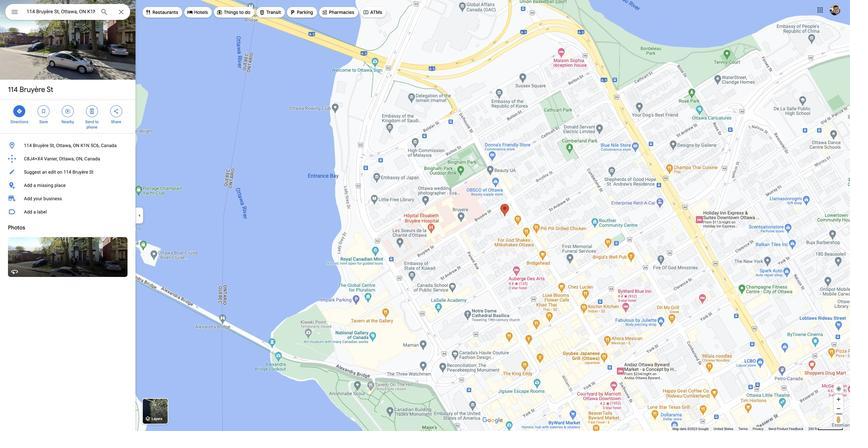 Task type: vqa. For each thing, say whether or not it's contained in the screenshot.
1st row group from the left
no



Task type: describe. For each thing, give the bounding box(es) containing it.
 search field
[[5, 4, 130, 21]]


[[89, 108, 95, 115]]

 button
[[5, 4, 24, 21]]

product
[[777, 427, 789, 431]]

add a label button
[[0, 205, 136, 219]]

send for send to phone
[[85, 120, 94, 124]]

map data ©2023 google
[[673, 427, 709, 431]]

©2023
[[688, 427, 698, 431]]

google
[[699, 427, 709, 431]]

privacy
[[753, 427, 764, 431]]


[[259, 9, 265, 16]]

200 ft button
[[809, 427, 844, 431]]

send to phone
[[85, 120, 99, 130]]

suggest an edit on 114 bruyère st
[[24, 169, 94, 175]]

data
[[680, 427, 687, 431]]

0 vertical spatial st
[[47, 85, 53, 94]]

layers
[[152, 417, 162, 421]]

ft
[[815, 427, 817, 431]]


[[16, 108, 22, 115]]

your
[[33, 196, 42, 201]]

on
[[57, 169, 62, 175]]

none field inside 114 bruyère st, ottawa, on k1n 5c6, canada field
[[27, 8, 95, 16]]

missing
[[37, 183, 53, 188]]

map
[[673, 427, 680, 431]]

5c6,
[[91, 143, 100, 148]]

google maps element
[[0, 0, 851, 431]]

pharmacies
[[329, 9, 354, 15]]


[[11, 7, 19, 17]]

114 bruyère st
[[8, 85, 53, 94]]

ottawa, inside 114 bruyère st, ottawa, on k1n 5c6, canada button
[[56, 143, 72, 148]]

united states
[[714, 427, 734, 431]]

114 Bruyère St, Ottawa, ON K1N 5C6, Canada field
[[5, 4, 130, 20]]

things
[[224, 9, 238, 15]]

a for missing
[[33, 183, 36, 188]]

terms button
[[739, 427, 748, 431]]

parking
[[297, 9, 313, 15]]


[[322, 9, 328, 16]]

add a missing place button
[[0, 179, 136, 192]]

place
[[54, 183, 66, 188]]

send product feedback
[[769, 427, 804, 431]]

1 vertical spatial canada
[[84, 156, 100, 161]]

add your business link
[[0, 192, 136, 205]]

add a label
[[24, 209, 47, 215]]

2 horizontal spatial 114
[[64, 169, 71, 175]]

on,
[[76, 156, 83, 161]]

 things to do
[[217, 9, 251, 16]]

st,
[[50, 143, 55, 148]]

0 vertical spatial canada
[[101, 143, 117, 148]]

united
[[714, 427, 724, 431]]

nearby
[[61, 120, 74, 124]]

collapse side panel image
[[136, 212, 143, 219]]

200 ft
[[809, 427, 817, 431]]

show street view coverage image
[[834, 415, 844, 425]]



Task type: locate. For each thing, give the bounding box(es) containing it.
terms
[[739, 427, 748, 431]]

114 bruyère st, ottawa, on k1n 5c6, canada
[[24, 143, 117, 148]]

save
[[39, 120, 48, 124]]

ottawa,
[[56, 143, 72, 148], [59, 156, 75, 161]]


[[363, 9, 369, 16]]

c8j4+x4
[[24, 156, 43, 161]]


[[290, 9, 296, 16]]

suggest an edit on 114 bruyère st button
[[0, 165, 136, 179]]

1 vertical spatial 114
[[24, 143, 32, 148]]

bruyère
[[20, 85, 45, 94], [33, 143, 49, 148], [72, 169, 88, 175]]


[[187, 9, 193, 16]]

footer containing map data ©2023 google
[[673, 427, 809, 431]]

k1n
[[81, 143, 89, 148]]

add left your at the top of the page
[[24, 196, 32, 201]]

canada right 5c6,
[[101, 143, 117, 148]]

edit
[[48, 169, 56, 175]]

st down 5c6,
[[89, 169, 94, 175]]

an
[[42, 169, 47, 175]]

restaurants
[[153, 9, 178, 15]]

to
[[239, 9, 244, 15], [95, 120, 99, 124]]

send inside 'button'
[[769, 427, 776, 431]]

send for send product feedback
[[769, 427, 776, 431]]

footer
[[673, 427, 809, 431]]

0 vertical spatial a
[[33, 183, 36, 188]]

transit
[[267, 9, 281, 15]]

None field
[[27, 8, 95, 16]]

a inside button
[[33, 209, 36, 215]]

phone
[[86, 125, 97, 130]]

1 vertical spatial st
[[89, 169, 94, 175]]

bruyère up 
[[20, 85, 45, 94]]

add a missing place
[[24, 183, 66, 188]]

1 vertical spatial send
[[769, 427, 776, 431]]

add inside button
[[24, 183, 32, 188]]

2 a from the top
[[33, 209, 36, 215]]

1 horizontal spatial send
[[769, 427, 776, 431]]

vanier,
[[44, 156, 58, 161]]

zoom out image
[[837, 406, 842, 411]]

c8j4+x4 vanier, ottawa, on, canada
[[24, 156, 100, 161]]

st up "actions for 114 bruyère st" region
[[47, 85, 53, 94]]

to inside  things to do
[[239, 9, 244, 15]]

add
[[24, 183, 32, 188], [24, 196, 32, 201], [24, 209, 32, 215]]

bruyère down on,
[[72, 169, 88, 175]]

st inside button
[[89, 169, 94, 175]]

united states button
[[714, 427, 734, 431]]

3 add from the top
[[24, 209, 32, 215]]

1 horizontal spatial 114
[[24, 143, 32, 148]]

canada right on,
[[84, 156, 100, 161]]

0 vertical spatial to
[[239, 9, 244, 15]]

ottawa, left on,
[[59, 156, 75, 161]]

atms
[[370, 9, 382, 15]]

directions
[[10, 120, 28, 124]]

1 vertical spatial a
[[33, 209, 36, 215]]

photos
[[8, 225, 25, 231]]

add inside button
[[24, 209, 32, 215]]

ottawa, inside c8j4+x4 vanier, ottawa, on, canada button
[[59, 156, 75, 161]]

bruyère left st,
[[33, 143, 49, 148]]

 hotels
[[187, 9, 208, 16]]

privacy button
[[753, 427, 764, 431]]

bruyère for st
[[20, 85, 45, 94]]

zoom in image
[[837, 397, 842, 402]]

to up the phone
[[95, 120, 99, 124]]

feedback
[[790, 427, 804, 431]]

send
[[85, 120, 94, 124], [769, 427, 776, 431]]

1 a from the top
[[33, 183, 36, 188]]

114 up 
[[8, 85, 18, 94]]

114 bruyère st, ottawa, on k1n 5c6, canada button
[[0, 139, 136, 152]]

a left label
[[33, 209, 36, 215]]

114 right 'on'
[[64, 169, 71, 175]]

 restaurants
[[145, 9, 178, 16]]

1 vertical spatial add
[[24, 196, 32, 201]]

0 vertical spatial bruyère
[[20, 85, 45, 94]]

2 vertical spatial add
[[24, 209, 32, 215]]

0 horizontal spatial st
[[47, 85, 53, 94]]

2 vertical spatial 114
[[64, 169, 71, 175]]

bruyère for st,
[[33, 143, 49, 148]]

2 add from the top
[[24, 196, 32, 201]]


[[145, 9, 151, 16]]

114
[[8, 85, 18, 94], [24, 143, 32, 148], [64, 169, 71, 175]]

add down "suggest"
[[24, 183, 32, 188]]

add your business
[[24, 196, 62, 201]]

suggest
[[24, 169, 41, 175]]

 parking
[[290, 9, 313, 16]]

114 for 114 bruyère st, ottawa, on k1n 5c6, canada
[[24, 143, 32, 148]]

to left do
[[239, 9, 244, 15]]

st
[[47, 85, 53, 94], [89, 169, 94, 175]]

business
[[43, 196, 62, 201]]

114 up 'c8j4+x4'
[[24, 143, 32, 148]]

a for label
[[33, 209, 36, 215]]

footer inside google maps element
[[673, 427, 809, 431]]

1 vertical spatial bruyère
[[33, 143, 49, 148]]

a left missing
[[33, 183, 36, 188]]


[[217, 9, 223, 16]]

on
[[73, 143, 79, 148]]

send up the phone
[[85, 120, 94, 124]]

a inside button
[[33, 183, 36, 188]]

hotels
[[194, 9, 208, 15]]

 atms
[[363, 9, 382, 16]]

bruyère inside suggest an edit on 114 bruyère st button
[[72, 169, 88, 175]]

send product feedback button
[[769, 427, 804, 431]]

send inside send to phone
[[85, 120, 94, 124]]

 pharmacies
[[322, 9, 354, 16]]

 transit
[[259, 9, 281, 16]]

send left product
[[769, 427, 776, 431]]

add left label
[[24, 209, 32, 215]]

1 horizontal spatial st
[[89, 169, 94, 175]]

add for add a missing place
[[24, 183, 32, 188]]

1 add from the top
[[24, 183, 32, 188]]


[[65, 108, 71, 115]]

to inside send to phone
[[95, 120, 99, 124]]

2 vertical spatial bruyère
[[72, 169, 88, 175]]

actions for 114 bruyère st region
[[0, 100, 136, 133]]

0 horizontal spatial send
[[85, 120, 94, 124]]

c8j4+x4 vanier, ottawa, on, canada button
[[0, 152, 136, 165]]

0 horizontal spatial to
[[95, 120, 99, 124]]

0 vertical spatial ottawa,
[[56, 143, 72, 148]]

show your location image
[[836, 386, 842, 392]]

0 vertical spatial 114
[[8, 85, 18, 94]]

1 vertical spatial ottawa,
[[59, 156, 75, 161]]

google account: ben chafik  
(ben.chafik@adept.ai) image
[[830, 5, 841, 15]]

bruyère inside 114 bruyère st, ottawa, on k1n 5c6, canada button
[[33, 143, 49, 148]]

1 vertical spatial to
[[95, 120, 99, 124]]

share
[[111, 120, 121, 124]]

states
[[724, 427, 734, 431]]

add for add a label
[[24, 209, 32, 215]]


[[113, 108, 119, 115]]

1 horizontal spatial to
[[239, 9, 244, 15]]

add for add your business
[[24, 196, 32, 201]]

0 horizontal spatial canada
[[84, 156, 100, 161]]

label
[[37, 209, 47, 215]]

114 for 114 bruyère st
[[8, 85, 18, 94]]

canada
[[101, 143, 117, 148], [84, 156, 100, 161]]

114 bruyère st main content
[[0, 0, 136, 431]]

0 vertical spatial send
[[85, 120, 94, 124]]

0 vertical spatial add
[[24, 183, 32, 188]]


[[41, 108, 47, 115]]

ottawa, right st,
[[56, 143, 72, 148]]

200
[[809, 427, 814, 431]]

do
[[245, 9, 251, 15]]

1 horizontal spatial canada
[[101, 143, 117, 148]]

0 horizontal spatial 114
[[8, 85, 18, 94]]

a
[[33, 183, 36, 188], [33, 209, 36, 215]]



